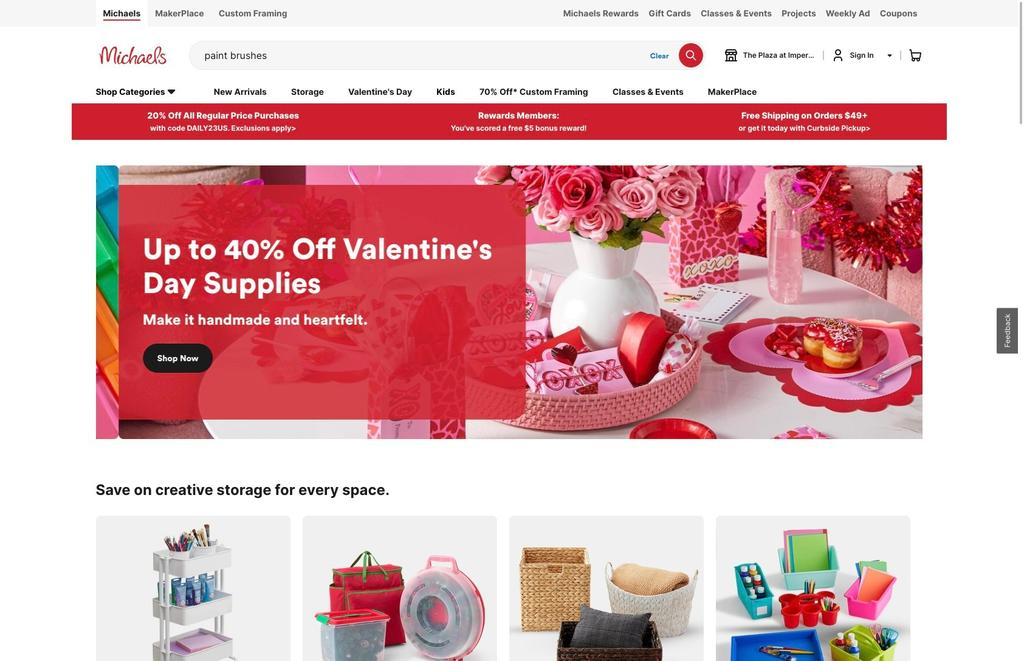 Task type: vqa. For each thing, say whether or not it's contained in the screenshot.
three water hyacinth baskets in white, brown and tan image
yes



Task type: describe. For each thing, give the bounding box(es) containing it.
table of valentines day decor image
[[109, 165, 937, 439]]

the big storage sale up to 60% off storage solutions with woman holding plastic containers image
[[0, 165, 109, 439]]

Search Input field
[[205, 41, 645, 69]]



Task type: locate. For each thing, give the bounding box(es) containing it.
search button image
[[685, 49, 697, 61]]

three water hyacinth baskets in white, brown and tan image
[[509, 516, 704, 661]]

colorful plastic storage bins image
[[716, 516, 911, 661]]

holiday storage containers image
[[303, 516, 497, 661]]

white rolling cart with art supplies image
[[96, 516, 290, 661]]



